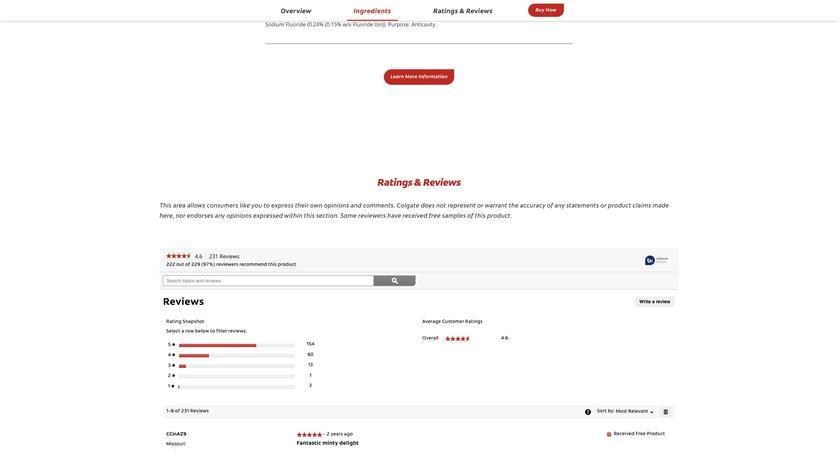 Task type: describe. For each thing, give the bounding box(es) containing it.
rating
[[166, 320, 182, 325]]

5 ★
[[168, 343, 176, 348]]

consumers
[[207, 201, 239, 210]]

now
[[546, 6, 557, 13]]

ϙ button
[[374, 276, 416, 287]]

1 for 1
[[310, 374, 312, 379]]

accuracy
[[520, 201, 546, 210]]

write a review
[[640, 300, 671, 305]]

to inside 'this area allows consumers like you to express their own opinions and comments. colgate does not represent or warrant the accuracy of any statements or product claims made here, nor endorses any opinions expressed within this section. some reviewers have received free samples of this product.'
[[264, 201, 270, 210]]

1 vertical spatial opinions
[[227, 212, 252, 220]]

samples
[[443, 212, 466, 220]]

1 ★
[[168, 385, 175, 390]]

filter
[[216, 330, 227, 335]]

write a review button
[[635, 297, 676, 308]]

of down represent
[[468, 212, 474, 220]]

learn more information
[[391, 73, 448, 80]]

learn more information link
[[384, 70, 455, 85]]

missouri
[[166, 443, 186, 448]]

sort by: most relevant ▼
[[598, 410, 654, 415]]

a for row
[[182, 330, 184, 335]]

1 horizontal spatial 2
[[327, 433, 330, 438]]

colgate
[[397, 201, 420, 210]]

this area allows consumers like you to express their own opinions and comments. colgate does not represent or warrant the accuracy of any statements or product claims made here, nor endorses any opinions expressed within this section. some reviewers have received free samples of this product.
[[160, 201, 670, 220]]

overview button
[[274, 4, 318, 18]]

the trustmark icon that reveals a popup describing bv authenticity image
[[646, 256, 672, 266]]

3 for 3
[[309, 385, 312, 389]]

claims
[[633, 201, 652, 210]]

express
[[272, 201, 294, 210]]

3 ★
[[168, 364, 176, 369]]

reviews.
[[229, 330, 247, 335]]

product
[[647, 433, 666, 437]]

231 reviews link
[[209, 253, 243, 261]]

not
[[437, 201, 447, 210]]

1 vertical spatial 4.6
[[501, 337, 509, 342]]

of right out
[[185, 263, 190, 268]]

4 ★
[[168, 354, 176, 359]]

1 vertical spatial reviewers
[[217, 263, 239, 268]]

1 vertical spatial product
[[278, 263, 296, 268]]

229
[[191, 263, 200, 268]]

? button
[[585, 409, 592, 417]]

anticavity.
[[412, 21, 437, 28]]

review
[[656, 300, 671, 305]]

you
[[252, 201, 262, 210]]

★ for 1
[[171, 385, 175, 388]]

have
[[388, 212, 402, 220]]

ccinaz9
[[166, 433, 187, 438]]

allows
[[187, 201, 206, 210]]

ingredients
[[354, 6, 391, 15]]

1 fluoride from the left
[[286, 21, 306, 28]]

recommend
[[240, 263, 267, 268]]

1 vertical spatial to
[[210, 330, 215, 335]]

1–8
[[166, 410, 174, 415]]

Search topics and reviews text field
[[163, 276, 374, 287]]

0 horizontal spatial any
[[215, 212, 225, 220]]

60
[[308, 353, 314, 358]]

★ for 2
[[172, 374, 176, 378]]

their
[[295, 201, 309, 210]]

231 reviews
[[209, 253, 240, 260]]

Search topics and reviews search region search field
[[160, 273, 419, 290]]

★ for 4
[[172, 354, 176, 357]]

most
[[616, 410, 628, 415]]

1 vertical spatial 231
[[181, 410, 189, 415]]

minty
[[323, 442, 338, 447]]

⊞ received free product
[[607, 433, 666, 438]]

ingredients button
[[347, 4, 398, 21]]

1–8 of 231 reviews alert
[[166, 410, 211, 415]]

ratings inside button
[[434, 6, 458, 15]]

0 vertical spatial opinions
[[324, 201, 349, 210]]

nor
[[176, 212, 186, 220]]

free
[[429, 212, 441, 220]]

222 out of 229 (97%) reviewers recommend this product
[[166, 263, 296, 268]]

0 horizontal spatial ratings
[[378, 176, 413, 189]]

free
[[636, 433, 646, 437]]

snapshot
[[183, 320, 204, 325]]

2 ★
[[168, 374, 176, 379]]

this
[[160, 201, 172, 210]]

select
[[166, 330, 180, 335]]

ion)).
[[375, 21, 387, 28]]

some
[[341, 212, 357, 220]]

0 horizontal spatial this
[[268, 263, 277, 268]]

made
[[653, 201, 670, 210]]



Task type: locate. For each thing, give the bounding box(es) containing it.
1 horizontal spatial 231
[[209, 253, 218, 260]]

a
[[653, 300, 655, 305], [182, 330, 184, 335]]

opinions up 'section.'
[[324, 201, 349, 210]]

fantastic
[[297, 442, 321, 447]]

(0.24%
[[307, 21, 324, 28]]

★ down 5 ★
[[172, 354, 176, 357]]

(0.15%
[[325, 21, 342, 28]]

this down own
[[304, 212, 315, 220]]

this down warrant
[[475, 212, 486, 220]]

of right accuracy on the top of the page
[[548, 201, 554, 210]]

customer
[[442, 320, 464, 325]]

0 horizontal spatial reviewers
[[217, 263, 239, 268]]

★ inside 1 ★
[[171, 385, 175, 388]]

the
[[509, 201, 519, 210]]

&
[[460, 6, 465, 15], [414, 176, 422, 189]]

★ down 2 ★
[[171, 385, 175, 388]]

purpose:
[[388, 21, 410, 28]]

★
[[172, 343, 176, 347], [172, 354, 176, 357], [172, 364, 176, 368], [172, 374, 176, 378], [171, 385, 175, 388]]

like
[[240, 201, 250, 210]]

0 horizontal spatial or
[[478, 201, 484, 210]]

represent
[[448, 201, 476, 210]]

2 up 1 ★ in the bottom of the page
[[168, 375, 172, 379]]

0 vertical spatial 3
[[168, 364, 172, 369]]

or right statements
[[601, 201, 607, 210]]

1–8 of 231 reviews
[[166, 410, 211, 415]]

5
[[168, 343, 172, 348]]

0 horizontal spatial 1
[[168, 385, 171, 390]]

a left row
[[182, 330, 184, 335]]

delight
[[340, 442, 359, 447]]

★★★★★
[[166, 254, 192, 259], [166, 254, 192, 259], [446, 337, 471, 342], [446, 337, 471, 342], [297, 433, 322, 438], [297, 433, 322, 438]]

★ down 3 ★
[[172, 374, 176, 378]]

to left filter
[[210, 330, 215, 335]]

231
[[209, 253, 218, 260], [181, 410, 189, 415]]

3 up 2 ★
[[168, 364, 172, 369]]

0 vertical spatial 4.6
[[195, 253, 203, 260]]

fantastic minty delight
[[297, 442, 359, 447]]

★ down 4 ★
[[172, 364, 176, 368]]

sodium
[[266, 21, 284, 28]]

2
[[168, 375, 172, 379], [327, 433, 330, 438]]

1 down 2 ★
[[168, 385, 171, 390]]

0 vertical spatial 231
[[209, 253, 218, 260]]

★ inside 4 ★
[[172, 354, 176, 357]]

received
[[403, 212, 428, 220]]

0 horizontal spatial 4.6
[[195, 253, 203, 260]]

product
[[609, 201, 632, 210], [278, 263, 296, 268]]

1 down 13
[[310, 374, 312, 379]]

2 or from the left
[[601, 201, 607, 210]]

0 vertical spatial to
[[264, 201, 270, 210]]

or
[[478, 201, 484, 210], [601, 201, 607, 210]]

reviewers inside 'this area allows consumers like you to express their own opinions and comments. colgate does not represent or warrant the accuracy of any statements or product claims made here, nor endorses any opinions expressed within this section. some reviewers have received free samples of this product.'
[[358, 212, 386, 220]]

here,
[[160, 212, 174, 220]]

0 vertical spatial any
[[555, 201, 565, 210]]

2 horizontal spatial ratings
[[466, 320, 483, 325]]

3 down 13
[[309, 385, 312, 389]]

231 right 1–8 at bottom
[[181, 410, 189, 415]]

0 horizontal spatial 2
[[168, 375, 172, 379]]

1 for 1 ★
[[168, 385, 171, 390]]

ratings up anticavity.
[[434, 6, 458, 15]]

this up search topics and reviews text field
[[268, 263, 277, 268]]

1 horizontal spatial 1
[[310, 374, 312, 379]]

fluoride down ingredients button
[[353, 21, 373, 28]]

★ inside 5 ★
[[172, 343, 176, 347]]

★ for 3
[[172, 364, 176, 368]]

4
[[168, 354, 172, 359]]

0 vertical spatial ratings
[[434, 6, 458, 15]]

1 horizontal spatial this
[[304, 212, 315, 220]]

section.
[[316, 212, 339, 220]]

· 2 years ago
[[325, 433, 355, 438]]

1 vertical spatial a
[[182, 330, 184, 335]]

2 vertical spatial ratings
[[466, 320, 483, 325]]

1 horizontal spatial 3
[[309, 385, 312, 389]]

1 inside 1 ★
[[168, 385, 171, 390]]

opinions down like on the left top
[[227, 212, 252, 220]]

1 vertical spatial 2
[[327, 433, 330, 438]]

2 inside 2 ★
[[168, 375, 172, 379]]

▼
[[651, 412, 654, 415]]

sodium fluoride (0.24% (0.15% w/v fluoride ion)). purpose: anticavity.
[[266, 21, 437, 28]]

a right write
[[653, 300, 655, 305]]

0 horizontal spatial 231
[[181, 410, 189, 415]]

0 vertical spatial ratings & reviews
[[434, 6, 493, 15]]

★ up 4 ★
[[172, 343, 176, 347]]

1 vertical spatial &
[[414, 176, 422, 189]]

13
[[308, 364, 313, 368]]

any down 'consumers'
[[215, 212, 225, 220]]

1 horizontal spatial &
[[460, 6, 465, 15]]

years
[[331, 433, 343, 438]]

and
[[351, 201, 362, 210]]

0 horizontal spatial product
[[278, 263, 296, 268]]

1 horizontal spatial ratings
[[434, 6, 458, 15]]

0 vertical spatial &
[[460, 6, 465, 15]]

product inside 'this area allows consumers like you to express their own opinions and comments. colgate does not represent or warrant the accuracy of any statements or product claims made here, nor endorses any opinions expressed within this section. some reviewers have received free samples of this product.'
[[609, 201, 632, 210]]

ϙ
[[392, 278, 398, 284]]

opinions
[[324, 201, 349, 210], [227, 212, 252, 220]]

3 for 3 ★
[[168, 364, 172, 369]]

1 horizontal spatial reviewers
[[358, 212, 386, 220]]

2 right "·"
[[327, 433, 330, 438]]

3
[[168, 364, 172, 369], [309, 385, 312, 389]]

comments.
[[363, 201, 396, 210]]

reviewers down comments.
[[358, 212, 386, 220]]

fluoride down overview button
[[286, 21, 306, 28]]

to right you
[[264, 201, 270, 210]]

write
[[640, 300, 651, 305]]

any left statements
[[555, 201, 565, 210]]

1 vertical spatial 1
[[168, 385, 171, 390]]

1 horizontal spatial fluoride
[[353, 21, 373, 28]]

231 up (97%)
[[209, 253, 218, 260]]

154
[[307, 343, 315, 348]]

★ for 5
[[172, 343, 176, 347]]

ratings & reviews button
[[427, 4, 500, 18]]

0 vertical spatial 1
[[310, 374, 312, 379]]

expressed
[[253, 212, 283, 220]]

buy now button
[[529, 4, 564, 17]]

& inside button
[[460, 6, 465, 15]]

0 vertical spatial reviewers
[[358, 212, 386, 220]]

select a row below to filter reviews.
[[166, 330, 247, 335]]

★ inside 3 ★
[[172, 364, 176, 368]]

more
[[405, 73, 418, 80]]

out
[[176, 263, 184, 268]]

1 horizontal spatial 4.6
[[501, 337, 509, 342]]

0 vertical spatial 2
[[168, 375, 172, 379]]

sort
[[598, 410, 607, 415]]

own
[[311, 201, 323, 210]]

learn
[[391, 73, 404, 80]]

1 or from the left
[[478, 201, 484, 210]]

ratings
[[434, 6, 458, 15], [378, 176, 413, 189], [466, 320, 483, 325]]

reviewers down 231 reviews link
[[217, 263, 239, 268]]

reviews
[[467, 6, 493, 15], [423, 176, 461, 189], [220, 253, 240, 260], [163, 298, 204, 308], [190, 410, 209, 415]]

overview
[[281, 6, 312, 15]]

0 horizontal spatial opinions
[[227, 212, 252, 220]]

2 horizontal spatial this
[[475, 212, 486, 220]]

0 horizontal spatial fluoride
[[286, 21, 306, 28]]

statements
[[567, 201, 600, 210]]

a for review
[[653, 300, 655, 305]]

endorses
[[187, 212, 214, 220]]

ratings right customer at the right of page
[[466, 320, 483, 325]]

ratings up 'colgate'
[[378, 176, 413, 189]]

2 fluoride from the left
[[353, 21, 373, 28]]

1 horizontal spatial to
[[264, 201, 270, 210]]

0 horizontal spatial a
[[182, 330, 184, 335]]

★ inside 2 ★
[[172, 374, 176, 378]]

1 horizontal spatial product
[[609, 201, 632, 210]]

of right 1–8 at bottom
[[175, 410, 180, 415]]

overall
[[423, 337, 439, 342]]

ratings & reviews inside button
[[434, 6, 493, 15]]

0 horizontal spatial to
[[210, 330, 215, 335]]

buy now
[[536, 6, 557, 13]]

0 vertical spatial product
[[609, 201, 632, 210]]

1 vertical spatial any
[[215, 212, 225, 220]]

reviews inside button
[[467, 6, 493, 15]]

product.
[[488, 212, 513, 220]]

3 inside 3 ★
[[168, 364, 172, 369]]

below
[[195, 330, 209, 335]]

1 horizontal spatial opinions
[[324, 201, 349, 210]]

1 vertical spatial 3
[[309, 385, 312, 389]]

0 horizontal spatial 3
[[168, 364, 172, 369]]

?
[[585, 410, 592, 416]]

a inside button
[[653, 300, 655, 305]]

0 vertical spatial a
[[653, 300, 655, 305]]

(97%)
[[202, 263, 215, 268]]

4.6
[[195, 253, 203, 260], [501, 337, 509, 342]]

product up ϙ search box
[[278, 263, 296, 268]]

row
[[185, 330, 194, 335]]

average customer ratings
[[423, 320, 483, 325]]

1
[[310, 374, 312, 379], [168, 385, 171, 390]]

222
[[166, 263, 175, 268]]

≡
[[664, 408, 669, 417]]

buy
[[536, 6, 545, 13]]

product left claims
[[609, 201, 632, 210]]

⊞
[[607, 433, 612, 438]]

1 horizontal spatial or
[[601, 201, 607, 210]]

1 horizontal spatial any
[[555, 201, 565, 210]]

or left warrant
[[478, 201, 484, 210]]

1 vertical spatial ratings & reviews
[[378, 176, 461, 189]]

rating snapshot
[[166, 320, 204, 325]]

1 horizontal spatial a
[[653, 300, 655, 305]]

does
[[421, 201, 435, 210]]

area
[[173, 201, 186, 210]]

average
[[423, 320, 441, 325]]

warrant
[[485, 201, 508, 210]]

w/v
[[343, 21, 352, 28]]

received
[[614, 433, 635, 437]]

1 vertical spatial ratings
[[378, 176, 413, 189]]

0 horizontal spatial &
[[414, 176, 422, 189]]



Task type: vqa. For each thing, say whether or not it's contained in the screenshot.
remedies
no



